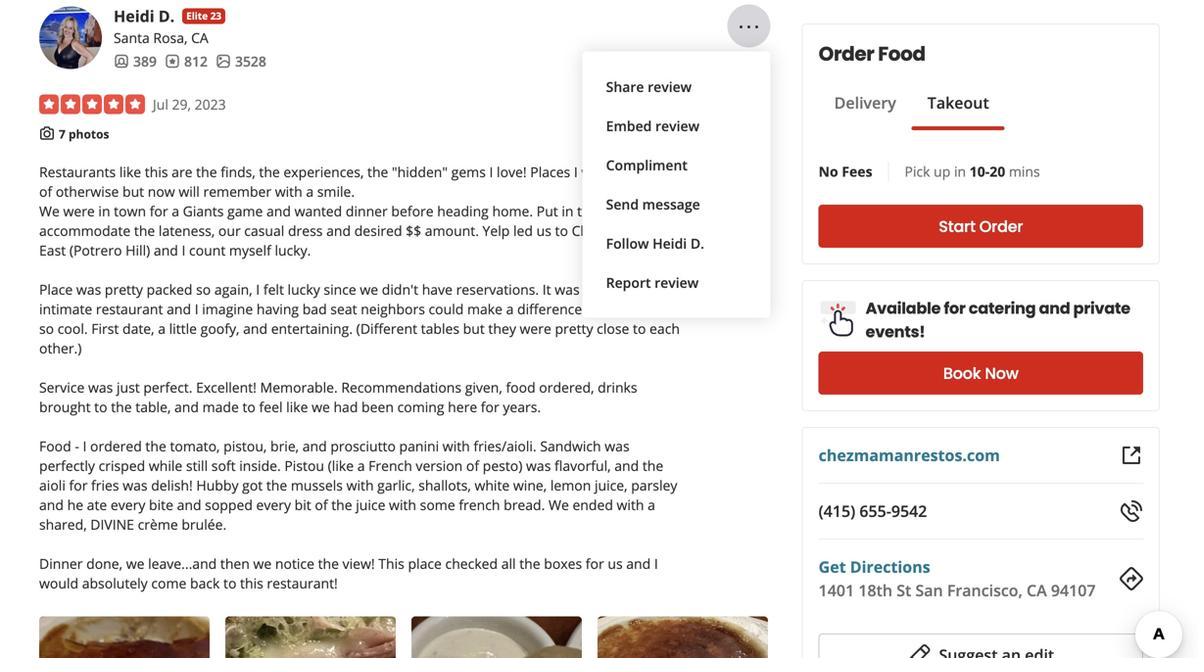 Task type: vqa. For each thing, say whether or not it's contained in the screenshot.
No Fees
yes



Task type: describe. For each thing, give the bounding box(es) containing it.
this inside dinner done, we leave...and then we notice the view!  this place checked all the boxes for us and i would absolutely come back to this restaurant!
[[240, 575, 263, 593]]

for inside dinner done, we leave...and then we notice the view!  this place checked all the boxes for us and i would absolutely come back to this restaurant!
[[586, 555, 604, 574]]

94107
[[1052, 580, 1096, 601]]

place
[[39, 281, 73, 299]]

gems
[[451, 163, 486, 182]]

drinks
[[598, 379, 638, 397]]

shallots,
[[419, 477, 471, 495]]

the up "dinner"
[[368, 163, 389, 182]]

1 vertical spatial but
[[586, 300, 608, 319]]

recommendations
[[341, 379, 462, 397]]

we up the absolutely
[[126, 555, 145, 574]]

pesto)
[[483, 457, 523, 476]]

16 review v2 image
[[165, 54, 180, 69]]

chez
[[572, 222, 603, 240]]

for inside 'service was just perfect. excellent! memorable.  recommendations given, food ordered, drinks brought to the table, and made to feel like we had been coming here for years.'
[[481, 398, 500, 417]]

the up chez at the top of page
[[577, 202, 598, 221]]

ca inside elite 23 santa rosa, ca
[[191, 28, 209, 47]]

i inside the food - i ordered the tomato, pistou, brie, and prosciutto panini with fries/aioli. sandwich was perfectly crisped while still soft inside.  pistou (like a french version of pesto) was flavorful, and the aioli for fries was delish!   hubby got the mussels with garlic, shallots, white wine, lemon juice, parsley and he ate every bite and sopped every bit of the juice with some french bread.   we ended with a shared, divine crème brulée.
[[83, 437, 87, 456]]

takeout
[[928, 92, 990, 113]]

photos
[[69, 126, 109, 142]]

dress
[[288, 222, 323, 240]]

difference
[[518, 300, 582, 319]]

just
[[117, 379, 140, 397]]

i down lateness,
[[182, 241, 186, 260]]

for inside restaurants like this are the finds, the experiences, the "hidden" gems i love!   places i wouldn't know of otherwise but now will remember with a smile. we were in town for a giants game and wanted dinner before heading home.  put in the filters to accommodate the lateness, our casual dress and desired $$ amount.  yelp led us to chez maman east (potrero hill) and i count myself lucky.
[[150, 202, 168, 221]]

24 pencil v2 image
[[908, 644, 932, 659]]

we inside 'service was just perfect. excellent! memorable.  recommendations given, food ordered, drinks brought to the table, and made to feel like we had been coming here for years.'
[[312, 398, 330, 417]]

our
[[218, 222, 241, 240]]

mins
[[1009, 162, 1041, 181]]

and up "pistou"
[[303, 437, 327, 456]]

garlic,
[[378, 477, 415, 495]]

$$
[[406, 222, 422, 240]]

heidi d. link
[[114, 5, 175, 26]]

1401
[[819, 580, 855, 601]]

1 horizontal spatial of
[[315, 496, 328, 515]]

to left feel
[[243, 398, 256, 417]]

up
[[934, 162, 951, 181]]

shared,
[[39, 516, 87, 534]]

elite 23 link
[[182, 8, 226, 24]]

soft
[[211, 457, 236, 476]]

desired
[[355, 222, 402, 240]]

bad
[[303, 300, 327, 319]]

and inside available for catering and private events!
[[1039, 297, 1071, 320]]

with down juice,
[[617, 496, 644, 515]]

given,
[[465, 379, 503, 397]]

brulée.
[[182, 516, 227, 534]]

embed review button
[[599, 106, 755, 145]]

and up juice,
[[615, 457, 639, 476]]

0 vertical spatial so
[[196, 281, 211, 299]]

and right hill)
[[154, 241, 178, 260]]

the up hill)
[[134, 222, 155, 240]]

book now link
[[819, 352, 1144, 395]]

0 horizontal spatial heidi
[[114, 5, 154, 26]]

and up little
[[167, 300, 191, 319]]

the left view!
[[318, 555, 339, 574]]

sandwich
[[540, 437, 601, 456]]

a left close-
[[583, 281, 591, 299]]

no
[[819, 162, 839, 181]]

was inside 'service was just perfect. excellent! memorable.  recommendations given, food ordered, drinks brought to the table, and made to feel like we had been coming here for years.'
[[88, 379, 113, 397]]

0 horizontal spatial pretty
[[105, 281, 143, 299]]

and up brulée.
[[177, 496, 201, 515]]

812
[[184, 52, 208, 70]]

follow
[[606, 234, 649, 253]]

24 external link v2 image
[[1120, 444, 1144, 468]]

bread.
[[504, 496, 545, 515]]

us inside restaurants like this are the finds, the experiences, the "hidden" gems i love!   places i wouldn't know of otherwise but now will remember with a smile. we were in town for a giants game and wanted dinner before heading home.  put in the filters to accommodate the lateness, our casual dress and desired $$ amount.  yelp led us to chez maman east (potrero hill) and i count myself lucky.
[[537, 222, 552, 240]]

place was pretty packed so again, i felt lucky since we didn't have reservations. it was a close-knit, intimate restaurant and i imagine having bad seat neighbors could make a difference but ours were so cool.  first date, a little goofy, and entertaining.   (different tables but they were pretty close to each other.)
[[39, 281, 680, 358]]

packed
[[147, 281, 193, 299]]

compliment
[[606, 156, 688, 174]]

a up they
[[506, 300, 514, 319]]

menu image
[[738, 15, 761, 39]]

had
[[334, 398, 358, 417]]

have
[[422, 281, 453, 299]]

-
[[75, 437, 79, 456]]

we inside place was pretty packed so again, i felt lucky since we didn't have reservations. it was a close-knit, intimate restaurant and i imagine having bad seat neighbors could make a difference but ours were so cool.  first date, a little goofy, and entertaining.   (different tables but they were pretty close to each other.)
[[360, 281, 378, 299]]

pick
[[905, 162, 931, 181]]

to down put at the left top
[[555, 222, 568, 240]]

restaurant
[[96, 300, 163, 319]]

little
[[169, 320, 197, 338]]

a down parsley
[[648, 496, 656, 515]]

table,
[[135, 398, 171, 417]]

a up lateness,
[[172, 202, 179, 221]]

get directions link
[[819, 557, 931, 578]]

east
[[39, 241, 66, 260]]

catering
[[969, 297, 1036, 320]]

book
[[944, 363, 982, 385]]

close-
[[595, 281, 632, 299]]

dinner
[[39, 555, 83, 574]]

with down garlic,
[[389, 496, 417, 515]]

1 horizontal spatial in
[[562, 202, 574, 221]]

reviews element
[[165, 51, 208, 71]]

1 horizontal spatial but
[[463, 320, 485, 338]]

send message button
[[599, 185, 755, 224]]

brie,
[[270, 437, 299, 456]]

start
[[939, 216, 976, 238]]

0 vertical spatial food
[[878, 40, 926, 68]]

review for embed review
[[656, 116, 700, 135]]

myself
[[229, 241, 271, 260]]

the right finds,
[[259, 163, 280, 182]]

with up juice
[[347, 477, 374, 495]]

18th
[[859, 580, 893, 601]]

the right got
[[266, 477, 287, 495]]

and down "wanted"
[[327, 222, 351, 240]]

report review button
[[599, 263, 755, 302]]

report
[[606, 273, 651, 292]]

food
[[506, 379, 536, 397]]

the right the all
[[520, 555, 541, 574]]

knit,
[[632, 281, 659, 299]]

review for share review
[[648, 77, 692, 96]]

ate
[[87, 496, 107, 515]]

to inside dinner done, we leave...and then we notice the view!  this place checked all the boxes for us and i would absolutely come back to this restaurant!
[[223, 575, 237, 593]]

get directions 1401 18th st san francisco, ca 94107
[[819, 557, 1096, 601]]

santa
[[114, 28, 150, 47]]

share review
[[606, 77, 692, 96]]

7 photos link
[[59, 126, 109, 142]]

view!
[[343, 555, 375, 574]]

coming
[[398, 398, 445, 417]]

ended
[[573, 496, 613, 515]]

we inside the food - i ordered the tomato, pistou, brie, and prosciutto panini with fries/aioli. sandwich was perfectly crisped while still soft inside.  pistou (like a french version of pesto) was flavorful, and the aioli for fries was delish!   hubby got the mussels with garlic, shallots, white wine, lemon juice, parsley and he ate every bite and sopped every bit of the juice with some french bread.   we ended with a shared, divine crème brulée.
[[549, 496, 569, 515]]

the right are
[[196, 163, 217, 182]]

bit
[[295, 496, 311, 515]]

pick up in 10-20 mins
[[905, 162, 1041, 181]]

this
[[379, 555, 405, 574]]

to up the maman on the right of the page
[[642, 202, 655, 221]]

1 every from the left
[[111, 496, 145, 515]]

version
[[416, 457, 463, 476]]

rosa,
[[153, 28, 188, 47]]

events!
[[866, 321, 926, 343]]

photo of heidi d. image
[[39, 6, 102, 69]]

would
[[39, 575, 78, 593]]

available for catering and private events!
[[866, 297, 1131, 343]]

amount.
[[425, 222, 479, 240]]

food inside the food - i ordered the tomato, pistou, brie, and prosciutto panini with fries/aioli. sandwich was perfectly crisped while still soft inside.  pistou (like a french version of pesto) was flavorful, and the aioli for fries was delish!   hubby got the mussels with garlic, shallots, white wine, lemon juice, parsley and he ate every bite and sopped every bit of the juice with some french bread.   we ended with a shared, divine crème brulée.
[[39, 437, 71, 456]]

for inside the food - i ordered the tomato, pistou, brie, and prosciutto panini with fries/aioli. sandwich was perfectly crisped while still soft inside.  pistou (like a french version of pesto) was flavorful, and the aioli for fries was delish!   hubby got the mussels with garlic, shallots, white wine, lemon juice, parsley and he ate every bite and sopped every bit of the juice with some french bread.   we ended with a shared, divine crème brulée.
[[69, 477, 88, 495]]

while
[[149, 457, 183, 476]]

ca inside the get directions 1401 18th st san francisco, ca 94107
[[1027, 580, 1047, 601]]

was up intimate
[[76, 281, 101, 299]]

seat
[[331, 300, 357, 319]]

16 camera v2 image
[[39, 126, 55, 141]]

(different
[[356, 320, 418, 338]]



Task type: locate. For each thing, give the bounding box(es) containing it.
with up the version
[[443, 437, 470, 456]]

and up casual
[[267, 202, 291, 221]]

town
[[114, 202, 146, 221]]

were up the accommodate on the left of the page
[[63, 202, 95, 221]]

dinner done, we leave...and then we notice the view!  this place checked all the boxes for us and i would absolutely come back to this restaurant!
[[39, 555, 658, 593]]

lateness,
[[159, 222, 215, 240]]

us inside dinner done, we leave...and then we notice the view!  this place checked all the boxes for us and i would absolutely come back to this restaurant!
[[608, 555, 623, 574]]

of inside restaurants like this are the finds, the experiences, the "hidden" gems i love!   places i wouldn't know of otherwise but now will remember with a smile. we were in town for a giants game and wanted dinner before heading home.  put in the filters to accommodate the lateness, our casual dress and desired $$ amount.  yelp led us to chez maman east (potrero hill) and i count myself lucky.
[[39, 183, 52, 201]]

1 vertical spatial heidi
[[653, 234, 687, 253]]

menu containing share review
[[583, 51, 771, 318]]

to right brought
[[94, 398, 107, 417]]

like inside 'service was just perfect. excellent! memorable.  recommendations given, food ordered, drinks brought to the table, and made to feel like we had been coming here for years.'
[[286, 398, 308, 417]]

this inside restaurants like this are the finds, the experiences, the "hidden" gems i love!   places i wouldn't know of otherwise but now will remember with a smile. we were in town for a giants game and wanted dinner before heading home.  put in the filters to accommodate the lateness, our casual dress and desired $$ amount.  yelp led us to chez maman east (potrero hill) and i count myself lucky.
[[145, 163, 168, 182]]

were up each
[[644, 300, 675, 319]]

1 vertical spatial order
[[980, 216, 1024, 238]]

5 star rating image
[[39, 94, 145, 114]]

order right start
[[980, 216, 1024, 238]]

of right bit
[[315, 496, 328, 515]]

tab list
[[819, 91, 1005, 130]]

and inside 'service was just perfect. excellent! memorable.  recommendations given, food ordered, drinks brought to the table, and made to feel like we had been coming here for years.'
[[174, 398, 199, 417]]

and down perfect.
[[174, 398, 199, 417]]

service
[[39, 379, 85, 397]]

0 vertical spatial we
[[39, 202, 60, 221]]

fries/aioli.
[[474, 437, 537, 456]]

notice
[[275, 555, 315, 574]]

d. up report review button
[[691, 234, 705, 253]]

pretty up 'restaurant'
[[105, 281, 143, 299]]

0 vertical spatial d.
[[159, 5, 175, 26]]

2 horizontal spatial but
[[586, 300, 608, 319]]

we down lemon
[[549, 496, 569, 515]]

the
[[196, 163, 217, 182], [259, 163, 280, 182], [368, 163, 389, 182], [577, 202, 598, 221], [134, 222, 155, 240], [111, 398, 132, 417], [145, 437, 166, 456], [643, 457, 664, 476], [266, 477, 287, 495], [331, 496, 352, 515], [318, 555, 339, 574], [520, 555, 541, 574]]

0 horizontal spatial food
[[39, 437, 71, 456]]

french
[[459, 496, 500, 515]]

but down close-
[[586, 300, 608, 319]]

available
[[866, 297, 941, 320]]

but inside restaurants like this are the finds, the experiences, the "hidden" gems i love!   places i wouldn't know of otherwise but now will remember with a smile. we were in town for a giants game and wanted dinner before heading home.  put in the filters to accommodate the lateness, our casual dress and desired $$ amount.  yelp led us to chez maman east (potrero hill) and i count myself lucky.
[[123, 183, 144, 201]]

were inside restaurants like this are the finds, the experiences, the "hidden" gems i love!   places i wouldn't know of otherwise but now will remember with a smile. we were in town for a giants game and wanted dinner before heading home.  put in the filters to accommodate the lateness, our casual dress and desired $$ amount.  yelp led us to chez maman east (potrero hill) and i count myself lucky.
[[63, 202, 95, 221]]

review down follow heidi d. button at the top
[[655, 273, 699, 292]]

d.
[[159, 5, 175, 26], [691, 234, 705, 253]]

0 horizontal spatial of
[[39, 183, 52, 201]]

were down difference
[[520, 320, 552, 338]]

0 horizontal spatial order
[[819, 40, 875, 68]]

389
[[133, 52, 157, 70]]

0 horizontal spatial ca
[[191, 28, 209, 47]]

review up the embed review button
[[648, 77, 692, 96]]

embed
[[606, 116, 652, 135]]

pretty down difference
[[555, 320, 594, 338]]

every down got
[[256, 496, 291, 515]]

2023
[[195, 95, 226, 113]]

send message
[[606, 195, 701, 213]]

was down crisped at the left
[[123, 477, 148, 495]]

this down then
[[240, 575, 263, 593]]

0 horizontal spatial like
[[119, 163, 141, 182]]

10-
[[970, 162, 990, 181]]

0 vertical spatial ca
[[191, 28, 209, 47]]

chezmamanrestos.com link
[[819, 445, 1001, 466]]

review up compliment button
[[656, 116, 700, 135]]

1 vertical spatial us
[[608, 555, 623, 574]]

led
[[514, 222, 533, 240]]

report review
[[606, 273, 699, 292]]

parsley
[[631, 477, 678, 495]]

smile.
[[317, 183, 355, 201]]

0 horizontal spatial we
[[39, 202, 60, 221]]

1 vertical spatial food
[[39, 437, 71, 456]]

all
[[502, 555, 516, 574]]

tab list containing delivery
[[819, 91, 1005, 130]]

then
[[220, 555, 250, 574]]

with up "wanted"
[[275, 183, 303, 201]]

heidi d.
[[114, 5, 175, 26]]

white
[[475, 477, 510, 495]]

a down the prosciutto
[[357, 457, 365, 476]]

2 horizontal spatial were
[[644, 300, 675, 319]]

1 vertical spatial like
[[286, 398, 308, 417]]

lemon
[[551, 477, 591, 495]]

been
[[362, 398, 394, 417]]

1 horizontal spatial order
[[980, 216, 1024, 238]]

game
[[227, 202, 263, 221]]

0 vertical spatial review
[[648, 77, 692, 96]]

0 vertical spatial like
[[119, 163, 141, 182]]

7 photos
[[59, 126, 109, 142]]

entertaining.
[[271, 320, 353, 338]]

for down now
[[150, 202, 168, 221]]

and right boxes at bottom left
[[627, 555, 651, 574]]

heidi inside button
[[653, 234, 687, 253]]

restaurants
[[39, 163, 116, 182]]

2 vertical spatial review
[[655, 273, 699, 292]]

giants
[[183, 202, 224, 221]]

of up the white
[[466, 457, 479, 476]]

of down restaurants
[[39, 183, 52, 201]]

16 photos v2 image
[[216, 54, 231, 69]]

0 horizontal spatial in
[[98, 202, 110, 221]]

pretty
[[105, 281, 143, 299], [555, 320, 594, 338]]

0 horizontal spatial every
[[111, 496, 145, 515]]

with inside restaurants like this are the finds, the experiences, the "hidden" gems i love!   places i wouldn't know of otherwise but now will remember with a smile. we were in town for a giants game and wanted dinner before heading home.  put in the filters to accommodate the lateness, our casual dress and desired $$ amount.  yelp led us to chez maman east (potrero hill) and i count myself lucky.
[[275, 183, 303, 201]]

1 horizontal spatial every
[[256, 496, 291, 515]]

we right then
[[253, 555, 272, 574]]

checked
[[446, 555, 498, 574]]

accommodate
[[39, 222, 131, 240]]

0 vertical spatial were
[[63, 202, 95, 221]]

0 vertical spatial of
[[39, 183, 52, 201]]

order inside "button"
[[980, 216, 1024, 238]]

we
[[39, 202, 60, 221], [549, 496, 569, 515]]

1 vertical spatial of
[[466, 457, 479, 476]]

takeout tab panel
[[819, 130, 1005, 138]]

to inside place was pretty packed so again, i felt lucky since we didn't have reservations. it was a close-knit, intimate restaurant and i imagine having bad seat neighbors could make a difference but ours were so cool.  first date, a little goofy, and entertaining.   (different tables but they were pretty close to each other.)
[[633, 320, 646, 338]]

the down just
[[111, 398, 132, 417]]

friends element
[[114, 51, 157, 71]]

remember
[[203, 183, 272, 201]]

1 horizontal spatial pretty
[[555, 320, 594, 338]]

0 vertical spatial order
[[819, 40, 875, 68]]

us right boxes at bottom left
[[608, 555, 623, 574]]

1 horizontal spatial ca
[[1027, 580, 1047, 601]]

0 horizontal spatial so
[[39, 320, 54, 338]]

imagine
[[202, 300, 253, 319]]

and left private
[[1039, 297, 1071, 320]]

was left just
[[88, 379, 113, 397]]

was right the it
[[555, 281, 580, 299]]

will
[[179, 183, 200, 201]]

before
[[391, 202, 434, 221]]

2 every from the left
[[256, 496, 291, 515]]

could
[[429, 300, 464, 319]]

1 vertical spatial were
[[644, 300, 675, 319]]

and down the having
[[243, 320, 268, 338]]

heidi up 'santa'
[[114, 5, 154, 26]]

experiences,
[[284, 163, 364, 182]]

casual
[[244, 222, 285, 240]]

francisco,
[[948, 580, 1023, 601]]

for inside available for catering and private events!
[[944, 297, 966, 320]]

pistou
[[285, 457, 324, 476]]

1 horizontal spatial so
[[196, 281, 211, 299]]

hill)
[[126, 241, 150, 260]]

boxes
[[544, 555, 582, 574]]

0 horizontal spatial but
[[123, 183, 144, 201]]

1 horizontal spatial d.
[[691, 234, 705, 253]]

24 directions v2 image
[[1120, 567, 1144, 591]]

like inside restaurants like this are the finds, the experiences, the "hidden" gems i love!   places i wouldn't know of otherwise but now will remember with a smile. we were in town for a giants game and wanted dinner before heading home.  put in the filters to accommodate the lateness, our casual dress and desired $$ amount.  yelp led us to chez maman east (potrero hill) and i count myself lucky.
[[119, 163, 141, 182]]

but down "make"
[[463, 320, 485, 338]]

message
[[643, 195, 701, 213]]

1 horizontal spatial like
[[286, 398, 308, 417]]

2 vertical spatial but
[[463, 320, 485, 338]]

1 vertical spatial ca
[[1027, 580, 1047, 601]]

know
[[641, 163, 675, 182]]

we inside restaurants like this are the finds, the experiences, the "hidden" gems i love!   places i wouldn't know of otherwise but now will remember with a smile. we were in town for a giants game and wanted dinner before heading home.  put in the filters to accommodate the lateness, our casual dress and desired $$ amount.  yelp led us to chez maman east (potrero hill) and i count myself lucky.
[[39, 202, 60, 221]]

every up divine
[[111, 496, 145, 515]]

finds,
[[221, 163, 256, 182]]

filters
[[602, 202, 638, 221]]

perfect.
[[143, 379, 193, 397]]

lucky.
[[275, 241, 311, 260]]

so up other.)
[[39, 320, 54, 338]]

i up little
[[195, 300, 199, 319]]

every
[[111, 496, 145, 515], [256, 496, 291, 515]]

and down aioli
[[39, 496, 64, 515]]

we up east
[[39, 202, 60, 221]]

2 vertical spatial of
[[315, 496, 328, 515]]

the left juice
[[331, 496, 352, 515]]

still
[[186, 457, 208, 476]]

private
[[1074, 297, 1131, 320]]

menu
[[583, 51, 771, 318]]

655-
[[860, 501, 892, 522]]

but up town
[[123, 183, 144, 201]]

0 vertical spatial this
[[145, 163, 168, 182]]

1 vertical spatial pretty
[[555, 320, 594, 338]]

1 horizontal spatial we
[[549, 496, 569, 515]]

(like
[[328, 457, 354, 476]]

1 horizontal spatial us
[[608, 555, 623, 574]]

1 vertical spatial we
[[549, 496, 569, 515]]

photos element
[[216, 51, 267, 71]]

restaurants like this are the finds, the experiences, the "hidden" gems i love!   places i wouldn't know of otherwise but now will remember with a smile. we were in town for a giants game and wanted dinner before heading home.  put in the filters to accommodate the lateness, our casual dress and desired $$ amount.  yelp led us to chez maman east (potrero hill) and i count myself lucky.
[[39, 163, 675, 260]]

i left "love!"
[[490, 163, 493, 182]]

0 vertical spatial but
[[123, 183, 144, 201]]

food - i ordered the tomato, pistou, brie, and prosciutto panini with fries/aioli. sandwich was perfectly crisped while still soft inside.  pistou (like a french version of pesto) was flavorful, and the aioli for fries was delish!   hubby got the mussels with garlic, shallots, white wine, lemon juice, parsley and he ate every bite and sopped every bit of the juice with some french bread.   we ended with a shared, divine crème brulée.
[[39, 437, 678, 534]]

0 horizontal spatial were
[[63, 202, 95, 221]]

1 horizontal spatial heidi
[[653, 234, 687, 253]]

review for report review
[[655, 273, 699, 292]]

for left catering on the top right
[[944, 297, 966, 320]]

us down put at the left top
[[537, 222, 552, 240]]

back
[[190, 575, 220, 593]]

lucky
[[288, 281, 320, 299]]

0 vertical spatial us
[[537, 222, 552, 240]]

ca left 94107
[[1027, 580, 1047, 601]]

1 horizontal spatial were
[[520, 320, 552, 338]]

food
[[878, 40, 926, 68], [39, 437, 71, 456]]

16 friends v2 image
[[114, 54, 129, 69]]

d. inside button
[[691, 234, 705, 253]]

2 vertical spatial were
[[520, 320, 552, 338]]

are
[[172, 163, 193, 182]]

to down then
[[223, 575, 237, 593]]

again,
[[214, 281, 253, 299]]

make
[[468, 300, 503, 319]]

heading
[[437, 202, 489, 221]]

a left little
[[158, 320, 166, 338]]

wine,
[[513, 477, 547, 495]]

0 vertical spatial heidi
[[114, 5, 154, 26]]

intimate
[[39, 300, 92, 319]]

ordered
[[90, 437, 142, 456]]

a up "wanted"
[[306, 183, 314, 201]]

for down given,
[[481, 398, 500, 417]]

was up "wine,"
[[526, 457, 551, 476]]

feel
[[259, 398, 283, 417]]

for
[[150, 202, 168, 221], [944, 297, 966, 320], [481, 398, 500, 417], [69, 477, 88, 495], [586, 555, 604, 574]]

0 vertical spatial pretty
[[105, 281, 143, 299]]

order up delivery
[[819, 40, 875, 68]]

in right up
[[955, 162, 967, 181]]

for up he
[[69, 477, 88, 495]]

i right places
[[574, 163, 578, 182]]

1 horizontal spatial this
[[240, 575, 263, 593]]

was up 'flavorful,'
[[605, 437, 630, 456]]

i left felt
[[256, 281, 260, 299]]

for right boxes at bottom left
[[586, 555, 604, 574]]

like down memorable.
[[286, 398, 308, 417]]

1 vertical spatial this
[[240, 575, 263, 593]]

2 horizontal spatial of
[[466, 457, 479, 476]]

heidi
[[114, 5, 154, 26], [653, 234, 687, 253]]

fries
[[91, 477, 119, 495]]

food up delivery
[[878, 40, 926, 68]]

(415)
[[819, 501, 856, 522]]

follow heidi d. button
[[599, 224, 755, 263]]

excellent!
[[196, 379, 257, 397]]

in left town
[[98, 202, 110, 221]]

we left had
[[312, 398, 330, 417]]

the inside 'service was just perfect. excellent! memorable.  recommendations given, food ordered, drinks brought to the table, and made to feel like we had been coming here for years.'
[[111, 398, 132, 417]]

0 horizontal spatial this
[[145, 163, 168, 182]]

in right put at the left top
[[562, 202, 574, 221]]

1 vertical spatial so
[[39, 320, 54, 338]]

1 vertical spatial d.
[[691, 234, 705, 253]]

heidi down message
[[653, 234, 687, 253]]

food left - on the bottom left of the page
[[39, 437, 71, 456]]

this up now
[[145, 163, 168, 182]]

close
[[597, 320, 630, 338]]

and inside dinner done, we leave...and then we notice the view!  this place checked all the boxes for us and i would absolutely come back to this restaurant!
[[627, 555, 651, 574]]

24 phone v2 image
[[1120, 500, 1144, 523]]

flavorful,
[[555, 457, 611, 476]]

d. up rosa,
[[159, 5, 175, 26]]

the up parsley
[[643, 457, 664, 476]]

to down the ours
[[633, 320, 646, 338]]

2 horizontal spatial in
[[955, 162, 967, 181]]

a
[[306, 183, 314, 201], [172, 202, 179, 221], [583, 281, 591, 299], [506, 300, 514, 319], [158, 320, 166, 338], [357, 457, 365, 476], [648, 496, 656, 515]]

like up town
[[119, 163, 141, 182]]

0 horizontal spatial us
[[537, 222, 552, 240]]

1 vertical spatial review
[[656, 116, 700, 135]]

date,
[[123, 320, 154, 338]]

1 horizontal spatial food
[[878, 40, 926, 68]]

the up the while
[[145, 437, 166, 456]]

i inside dinner done, we leave...and then we notice the view!  this place checked all the boxes for us and i would absolutely come back to this restaurant!
[[655, 555, 658, 574]]

so left again,
[[196, 281, 211, 299]]

directions
[[851, 557, 931, 578]]

0 horizontal spatial d.
[[159, 5, 175, 26]]

ca down elite 23 'link'
[[191, 28, 209, 47]]

since
[[324, 281, 357, 299]]

i down parsley
[[655, 555, 658, 574]]

st
[[897, 580, 912, 601]]



